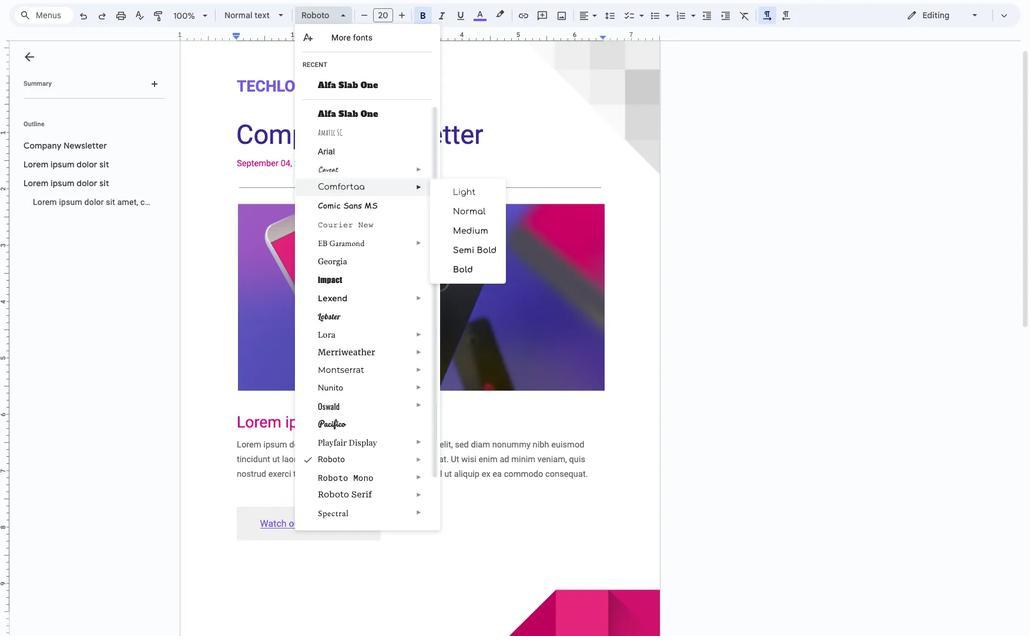 Task type: locate. For each thing, give the bounding box(es) containing it.
bold down "semi"
[[453, 266, 473, 274]]

lorem ipsum dolor sit amet, consectetuer adipiscing elit!
[[33, 197, 246, 207]]

roboto for roboto serif
[[318, 490, 349, 500]]

newsletter
[[64, 140, 107, 151]]

sit
[[99, 159, 109, 170], [99, 178, 109, 189], [106, 197, 115, 207]]

1 vertical spatial dolor
[[77, 178, 97, 189]]

mode and view toolbar
[[898, 4, 1014, 27]]

0 vertical spatial normal
[[224, 10, 252, 21]]

normal
[[224, 10, 252, 21], [453, 207, 486, 216]]

2 vertical spatial sit
[[106, 197, 115, 207]]

2 vertical spatial ipsum
[[59, 197, 82, 207]]

roboto inside font list. roboto selected. option
[[301, 10, 329, 21]]

8 ► from the top
[[416, 384, 422, 391]]

mono
[[353, 472, 374, 484]]

semi
[[453, 246, 474, 255]]

alfa
[[318, 79, 336, 91], [318, 108, 336, 120]]

checklist menu image
[[636, 8, 644, 12]]

insert image image
[[555, 7, 569, 24]]

slab up sc
[[339, 108, 358, 120]]

►
[[416, 166, 422, 173], [416, 184, 422, 190], [416, 240, 422, 246], [416, 295, 422, 301], [416, 331, 422, 338], [416, 349, 422, 356], [416, 367, 422, 373], [416, 384, 422, 391], [416, 402, 422, 408], [416, 439, 422, 445], [416, 457, 422, 463], [416, 474, 422, 481], [416, 492, 422, 498], [416, 510, 422, 516]]

6 ► from the top
[[416, 349, 422, 356]]

lexend
[[318, 293, 347, 304]]

alfa slab one up sc
[[318, 108, 378, 120]]

1 vertical spatial alfa slab one
[[318, 108, 378, 120]]

normal up medium
[[453, 207, 486, 216]]

sit left amet,
[[106, 197, 115, 207]]

dolor
[[77, 159, 97, 170], [77, 178, 97, 189], [84, 197, 104, 207]]

amatic
[[318, 128, 336, 138]]

roboto down playfair
[[318, 455, 345, 464]]

ipsum
[[51, 159, 75, 170], [51, 178, 75, 189], [59, 197, 82, 207]]

normal text
[[224, 10, 270, 21]]

slab
[[339, 79, 358, 91], [339, 108, 358, 120]]

14 ► from the top
[[416, 510, 422, 516]]

lorem
[[24, 159, 49, 170], [24, 178, 49, 189], [33, 197, 57, 207]]

main toolbar
[[73, 0, 796, 299]]

recent menu item
[[303, 61, 411, 72]]

sit down newsletter
[[99, 159, 109, 170]]

menu containing light
[[430, 179, 506, 284]]

0 vertical spatial lorem ipsum dolor sit
[[24, 159, 109, 170]]

roboto up recent
[[301, 10, 329, 21]]

eb garamond
[[318, 238, 365, 249]]

roboto up spectral
[[318, 490, 349, 500]]

oswald
[[318, 400, 340, 413]]

2 vertical spatial dolor
[[84, 197, 104, 207]]

bold
[[477, 246, 497, 255], [453, 266, 473, 274]]

4 ► from the top
[[416, 295, 422, 301]]

2 vertical spatial lorem
[[33, 197, 57, 207]]

display
[[349, 437, 377, 448]]

spectral
[[318, 508, 349, 520]]

1 vertical spatial slab
[[339, 108, 358, 120]]

1 vertical spatial lorem ipsum dolor sit
[[24, 178, 109, 189]]

1 vertical spatial ipsum
[[51, 178, 75, 189]]

highlight color image
[[494, 7, 507, 21]]

Zoom text field
[[170, 8, 199, 24]]

1 slab from the top
[[339, 79, 358, 91]]

roboto serif
[[318, 490, 372, 500]]

sit up lorem ipsum dolor sit amet, consectetuer adipiscing elit!
[[99, 178, 109, 189]]

outline heading
[[9, 120, 169, 136]]

slab down recent menu item
[[339, 79, 358, 91]]

one
[[361, 79, 378, 91], [361, 108, 378, 120]]

garamond
[[329, 238, 365, 249]]

1 vertical spatial normal
[[453, 207, 486, 216]]

menu inside pacifico application
[[430, 179, 506, 284]]

nunito
[[318, 383, 343, 394]]

pacifico application
[[0, 0, 1030, 636]]

line & paragraph spacing image
[[603, 7, 617, 24]]

0 vertical spatial slab
[[339, 79, 358, 91]]

left margin image
[[180, 32, 240, 41]]

playfair
[[318, 437, 347, 448]]

Font size field
[[373, 8, 398, 23]]

0 vertical spatial alfa slab one
[[318, 79, 378, 91]]

1 vertical spatial bold
[[453, 266, 473, 274]]

top margin image
[[0, 34, 9, 79]]

eb
[[318, 238, 328, 249]]

summary heading
[[24, 79, 52, 89]]

13 ► from the top
[[416, 492, 422, 498]]

roboto mono
[[318, 472, 374, 484]]

9 ► from the top
[[416, 402, 422, 408]]

roboto up roboto serif
[[318, 472, 348, 484]]

2 lorem ipsum dolor sit from the top
[[24, 178, 109, 189]]

12 ► from the top
[[416, 474, 422, 481]]

bulleted list menu image
[[662, 8, 670, 12]]

5 ► from the top
[[416, 331, 422, 338]]

pacifico menu
[[295, 24, 440, 541]]

0 vertical spatial ipsum
[[51, 159, 75, 170]]

0 vertical spatial one
[[361, 79, 378, 91]]

roboto for roboto mono
[[318, 472, 348, 484]]

sans
[[343, 200, 362, 211]]

1 vertical spatial lorem
[[24, 178, 49, 189]]

menu
[[430, 179, 506, 284]]

7 ► from the top
[[416, 367, 422, 373]]

► for roboto serif
[[416, 492, 422, 498]]

alfa slab one down recent menu item
[[318, 79, 378, 91]]

bold right "semi"
[[477, 246, 497, 255]]

1
[[178, 31, 182, 39]]

Menus field
[[15, 7, 73, 24]]

0 vertical spatial dolor
[[77, 159, 97, 170]]

roboto
[[301, 10, 329, 21], [318, 455, 345, 464], [318, 472, 348, 484], [318, 490, 349, 500]]

normal inside option
[[224, 10, 252, 21]]

ms
[[365, 200, 378, 211]]

normal inside menu
[[453, 207, 486, 216]]

georgia
[[318, 257, 347, 266]]

0 vertical spatial sit
[[99, 159, 109, 170]]

alfa slab one
[[318, 79, 378, 91], [318, 108, 378, 120]]

0 horizontal spatial bold
[[453, 266, 473, 274]]

recent
[[303, 61, 327, 69]]

► for playfair display
[[416, 439, 422, 445]]

adipiscing
[[192, 197, 230, 207]]

semi bold
[[453, 246, 497, 255]]

1 vertical spatial alfa
[[318, 108, 336, 120]]

serif
[[351, 490, 372, 500]]

► for roboto mono
[[416, 474, 422, 481]]

lorem ipsum dolor sit
[[24, 159, 109, 170], [24, 178, 109, 189]]

0 horizontal spatial normal
[[224, 10, 252, 21]]

montserrat
[[318, 365, 364, 376]]

0 vertical spatial bold
[[477, 246, 497, 255]]

1 vertical spatial one
[[361, 108, 378, 120]]

courier new
[[318, 220, 374, 230]]

10 ► from the top
[[416, 439, 422, 445]]

2 ► from the top
[[416, 184, 422, 190]]

1 horizontal spatial normal
[[453, 207, 486, 216]]

document outline element
[[9, 41, 246, 636]]

alfa up amatic
[[318, 108, 336, 120]]

1 vertical spatial sit
[[99, 178, 109, 189]]

normal left text
[[224, 10, 252, 21]]

3 ► from the top
[[416, 240, 422, 246]]

alfa down recent
[[318, 79, 336, 91]]

lobster
[[318, 311, 341, 322]]

0 vertical spatial alfa
[[318, 79, 336, 91]]

lora
[[318, 330, 336, 340]]



Task type: describe. For each thing, give the bounding box(es) containing it.
► for lora
[[416, 331, 422, 338]]

company
[[24, 140, 62, 151]]

comfortaa
[[318, 183, 365, 192]]

pacifico
[[318, 417, 345, 431]]

outline
[[24, 120, 44, 128]]

amet,
[[117, 197, 138, 207]]

fonts
[[353, 33, 373, 42]]

text
[[255, 10, 270, 21]]

1 lorem ipsum dolor sit from the top
[[24, 159, 109, 170]]

comic
[[318, 200, 341, 211]]

► for oswald
[[416, 402, 422, 408]]

arial
[[318, 147, 335, 156]]

Zoom field
[[169, 7, 213, 25]]

bottom margin image
[[0, 609, 9, 636]]

► for lexend
[[416, 295, 422, 301]]

normal for normal
[[453, 207, 486, 216]]

more
[[331, 33, 351, 42]]

merriweather
[[318, 347, 375, 358]]

summary
[[24, 80, 52, 88]]

1 alfa slab one from the top
[[318, 79, 378, 91]]

1 ► from the top
[[416, 166, 422, 173]]

elit!
[[233, 197, 246, 207]]

caveat
[[318, 165, 338, 175]]

more fonts
[[331, 33, 373, 42]]

1 alfa from the top
[[318, 79, 336, 91]]

editing
[[923, 10, 950, 21]]

text color image
[[474, 7, 487, 21]]

courier
[[318, 220, 353, 230]]

impact
[[318, 275, 342, 285]]

2 alfa from the top
[[318, 108, 336, 120]]

light
[[453, 188, 476, 197]]

company newsletter
[[24, 140, 107, 151]]

2 slab from the top
[[339, 108, 358, 120]]

► for montserrat
[[416, 367, 422, 373]]

playfair display
[[318, 437, 377, 448]]

Font size text field
[[374, 8, 393, 22]]

2 alfa slab one from the top
[[318, 108, 378, 120]]

2 one from the top
[[361, 108, 378, 120]]

amatic sc
[[318, 128, 342, 138]]

0 vertical spatial lorem
[[24, 159, 49, 170]]

editing button
[[899, 6, 987, 24]]

medium
[[453, 227, 488, 236]]

1 horizontal spatial bold
[[477, 246, 497, 255]]

► for spectral
[[416, 510, 422, 516]]

11 ► from the top
[[416, 457, 422, 463]]

roboto for font list. roboto selected. option
[[301, 10, 329, 21]]

► for eb garamond
[[416, 240, 422, 246]]

new
[[358, 220, 374, 230]]

sc
[[337, 128, 342, 138]]

right margin image
[[600, 32, 659, 41]]

font list. roboto selected. option
[[301, 7, 334, 24]]

1 one from the top
[[361, 79, 378, 91]]

consectetuer
[[140, 197, 190, 207]]

normal for normal text
[[224, 10, 252, 21]]

► for merriweather
[[416, 349, 422, 356]]

numbered list menu image
[[688, 8, 696, 12]]

comic sans ms
[[318, 200, 378, 211]]

styles list. normal text selected. option
[[224, 7, 271, 24]]

► for nunito
[[416, 384, 422, 391]]



Task type: vqa. For each thing, say whether or not it's contained in the screenshot.
third Heading from the bottom
no



